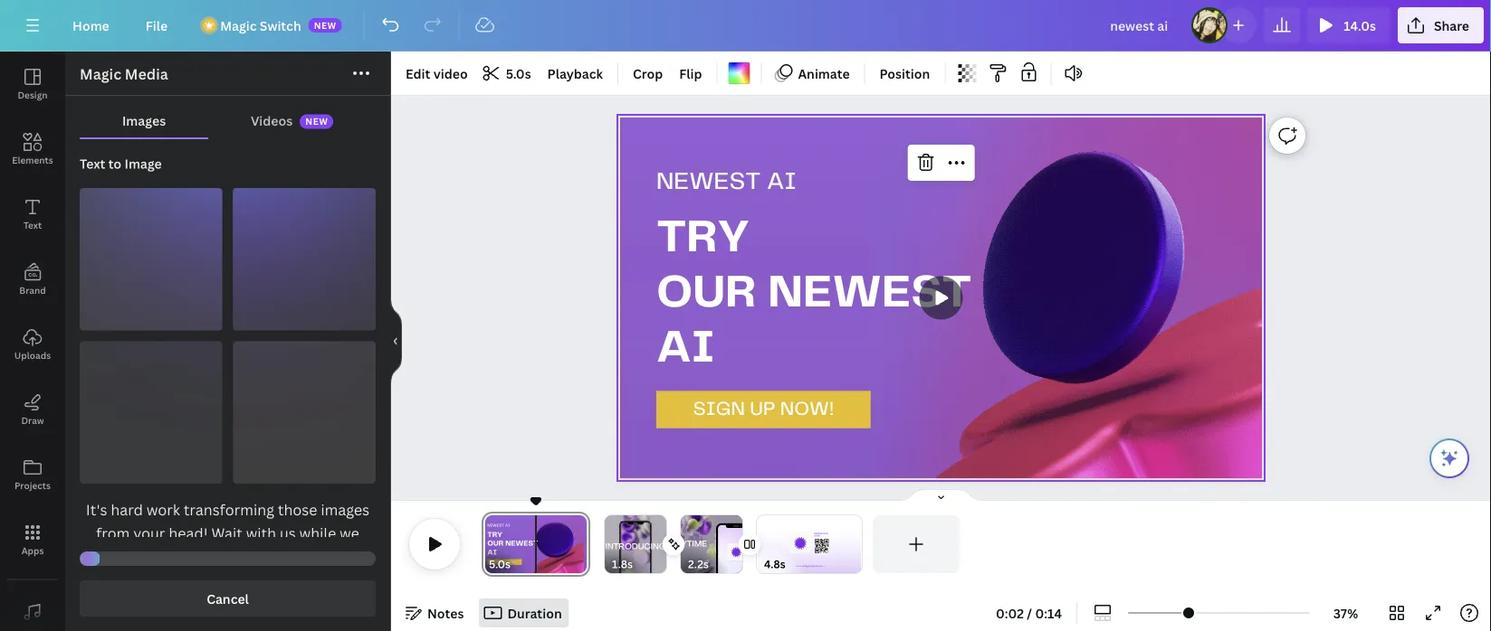 Task type: locate. For each thing, give the bounding box(es) containing it.
projects
[[14, 480, 51, 492]]

main menu bar
[[0, 0, 1491, 52]]

1.8s
[[612, 557, 633, 572]]

magic
[[220, 17, 257, 34], [80, 64, 121, 84]]

trimming, start edge slider
[[482, 516, 498, 574], [605, 516, 617, 574], [681, 516, 693, 574], [757, 516, 770, 574]]

new
[[314, 19, 337, 31], [305, 116, 328, 128]]

rectangle animated basic shape yellow image
[[656, 391, 870, 429]]

our newest
[[656, 272, 972, 316]]

5.0s
[[506, 65, 531, 82], [489, 557, 511, 572]]

Design title text field
[[1096, 7, 1184, 43]]

"
[[150, 548, 156, 567], [364, 548, 370, 567]]

new inside main menu bar
[[314, 19, 337, 31]]

images button
[[80, 103, 208, 138]]

download
[[814, 534, 828, 536]]

hide pages image
[[898, 489, 985, 503]]

cancel button
[[80, 581, 376, 617]]

3 trimming, start edge slider from the left
[[681, 516, 693, 574]]

trimming, start edge slider inside anytime button
[[681, 516, 693, 574]]

5.0s left 'page title' text box
[[489, 557, 511, 572]]

it's
[[86, 501, 107, 520]]

0 vertical spatial new
[[314, 19, 337, 31]]

those
[[278, 501, 317, 520]]

home link
[[58, 7, 124, 43]]

video
[[433, 65, 468, 82]]

trimming, start edge slider inside introducing 'button'
[[605, 516, 617, 574]]

no color image
[[728, 62, 750, 84]]

4.8s
[[764, 557, 785, 572]]

to
[[108, 155, 121, 172]]

file
[[146, 17, 168, 34]]

0 vertical spatial newest
[[656, 170, 761, 194]]

text for text
[[23, 219, 42, 231]]

" down images
[[364, 548, 370, 567]]

3 trimming, end edge slider from the left
[[730, 516, 742, 574]]

trimming, end edge slider left anytime at the left of the page
[[654, 516, 666, 574]]

1 horizontal spatial magic
[[220, 17, 257, 34]]

text for text to image
[[80, 155, 105, 172]]

magic for magic media
[[80, 64, 121, 84]]

www.reallygreatsite.com
[[796, 566, 823, 568]]

introducing
[[605, 544, 666, 552]]

0 vertical spatial 5.0s button
[[477, 59, 538, 88]]

1 horizontal spatial "
[[364, 548, 370, 567]]

anytime
[[670, 541, 707, 550]]

1 horizontal spatial newest
[[768, 272, 972, 316]]

1 trimming, end edge slider from the left
[[574, 516, 590, 574]]

text button
[[0, 182, 65, 247]]

our
[[656, 272, 756, 316]]

edit
[[406, 65, 430, 82]]

trimming, start edge slider for 1.8s
[[605, 516, 617, 574]]

animated tactile 3d shapes image
[[904, 149, 1363, 479]]

0 horizontal spatial text
[[23, 219, 42, 231]]

14.0s
[[1344, 17, 1376, 34]]

0:14
[[1035, 605, 1062, 622]]

it's hard work transforming those images from your head! wait with us while we generate " "
[[85, 501, 370, 567]]

ai
[[767, 170, 796, 194], [656, 327, 715, 371]]

1 vertical spatial ai
[[656, 327, 715, 371]]

1 trimming, start edge slider from the left
[[482, 516, 498, 574]]

animate button
[[769, 59, 857, 88]]

5.0s button right video
[[477, 59, 538, 88]]

draw button
[[0, 378, 65, 443]]

1 vertical spatial newest
[[768, 272, 972, 316]]

trimming, start edge slider for 4.8s
[[757, 516, 770, 574]]

sign
[[693, 401, 745, 420]]

1 vertical spatial new
[[305, 116, 328, 128]]

wait
[[211, 524, 242, 544]]

your
[[133, 524, 165, 544]]

2.2s
[[688, 557, 709, 572]]

" down the your
[[150, 548, 156, 567]]

canva assistant image
[[1439, 448, 1460, 470]]

4 trimming, end edge slider from the left
[[849, 516, 862, 574]]

from
[[96, 524, 130, 544]]

5.0s button
[[477, 59, 538, 88], [489, 556, 511, 574]]

trimming, end edge slider for 2.2s
[[730, 516, 742, 574]]

0 vertical spatial ai
[[767, 170, 796, 194]]

transforming
[[184, 501, 274, 520]]

0 vertical spatial text
[[80, 155, 105, 172]]

magic left switch
[[220, 17, 257, 34]]

sign up now!
[[693, 401, 834, 420]]

1 horizontal spatial text
[[80, 155, 105, 172]]

0 horizontal spatial newest
[[656, 170, 761, 194]]

text left to
[[80, 155, 105, 172]]

images
[[122, 112, 166, 129]]

crop
[[633, 65, 663, 82]]

text inside button
[[23, 219, 42, 231]]

download now
[[814, 534, 828, 538]]

design
[[18, 89, 48, 101]]

4.8s button
[[764, 556, 785, 574]]

trimming, start edge slider right the introducing
[[681, 516, 693, 574]]

new right switch
[[314, 19, 337, 31]]

magic left media
[[80, 64, 121, 84]]

trimming, end edge slider right 2.2s
[[730, 516, 742, 574]]

2.2s button
[[688, 556, 709, 574]]

0 horizontal spatial "
[[150, 548, 156, 567]]

text
[[80, 155, 105, 172], [23, 219, 42, 231]]

text up brand "button"
[[23, 219, 42, 231]]

magic media
[[80, 64, 168, 84]]

1 horizontal spatial ai
[[767, 170, 796, 194]]

position
[[880, 65, 930, 82]]

notes button
[[398, 599, 471, 628]]

0 vertical spatial magic
[[220, 17, 257, 34]]

trimming, start edge slider left www.reallygreatsite.com
[[757, 516, 770, 574]]

1 vertical spatial 5.0s button
[[489, 556, 511, 574]]

newest
[[656, 170, 761, 194], [768, 272, 972, 316]]

4 trimming, start edge slider from the left
[[757, 516, 770, 574]]

trimming, end edge slider right download now
[[849, 516, 862, 574]]

2 trimming, start edge slider from the left
[[605, 516, 617, 574]]

magic inside main menu bar
[[220, 17, 257, 34]]

trimming, start edge slider left 'page title' text box
[[482, 516, 498, 574]]

2 " from the left
[[364, 548, 370, 567]]

trimming, end edge slider
[[574, 516, 590, 574], [654, 516, 666, 574], [730, 516, 742, 574], [849, 516, 862, 574]]

trimming, end edge slider left "1.8s" at left
[[574, 516, 590, 574]]

5.0s left playback dropdown button
[[506, 65, 531, 82]]

1 vertical spatial magic
[[80, 64, 121, 84]]

anytime button
[[660, 516, 763, 607]]

new right videos
[[305, 116, 328, 128]]

1 vertical spatial text
[[23, 219, 42, 231]]

trimming, start edge slider left anytime at the left of the page
[[605, 516, 617, 574]]

5.0s button left 'page title' text box
[[489, 556, 511, 574]]

0 horizontal spatial magic
[[80, 64, 121, 84]]

2 trimming, end edge slider from the left
[[654, 516, 666, 574]]



Task type: vqa. For each thing, say whether or not it's contained in the screenshot.
the customizable on the top left
no



Task type: describe. For each thing, give the bounding box(es) containing it.
us
[[280, 524, 296, 544]]

now
[[814, 536, 820, 538]]

duration
[[507, 605, 562, 622]]

uploads button
[[0, 312, 65, 378]]

design button
[[0, 52, 65, 117]]

draw
[[21, 415, 44, 427]]

playback button
[[540, 59, 610, 88]]

head!
[[169, 524, 208, 544]]

cancel
[[207, 591, 249, 608]]

flip button
[[672, 59, 709, 88]]

playback
[[547, 65, 603, 82]]

1 " from the left
[[150, 548, 156, 567]]

switch
[[260, 17, 301, 34]]

videos
[[251, 112, 293, 129]]

crop button
[[625, 59, 670, 88]]

generate
[[85, 548, 147, 567]]

magic switch
[[220, 17, 301, 34]]

37%
[[1333, 605, 1358, 622]]

37% button
[[1316, 599, 1375, 628]]

0 vertical spatial 5.0s
[[506, 65, 531, 82]]

0 horizontal spatial ai
[[656, 327, 715, 371]]

now!
[[780, 401, 834, 420]]

notes
[[427, 605, 464, 622]]

animate
[[798, 65, 850, 82]]

brand button
[[0, 247, 65, 312]]

file button
[[131, 7, 182, 43]]

apps
[[21, 545, 44, 557]]

introducing button
[[584, 516, 687, 588]]

0:02 / 0:14
[[996, 605, 1062, 622]]

while
[[299, 524, 336, 544]]

trimming, end edge slider for 1.8s
[[654, 516, 666, 574]]

up
[[750, 401, 775, 420]]

projects button
[[0, 443, 65, 508]]

elements button
[[0, 117, 65, 182]]

share button
[[1398, 7, 1484, 43]]

share
[[1434, 17, 1469, 34]]

Page title text field
[[518, 556, 526, 574]]

hide image
[[390, 298, 402, 385]]

images
[[321, 501, 369, 520]]

elements
[[12, 154, 53, 166]]

newest ai
[[656, 170, 796, 194]]

we
[[340, 524, 359, 544]]

1.8s button
[[612, 556, 633, 574]]

trimming, start edge slider for 2.2s
[[681, 516, 693, 574]]

try
[[656, 217, 750, 261]]

magic for magic switch
[[220, 17, 257, 34]]

/
[[1027, 605, 1032, 622]]

trimming, end edge slider for 4.8s
[[849, 516, 862, 574]]

14.0s button
[[1307, 7, 1390, 43]]

with
[[246, 524, 276, 544]]

flip
[[679, 65, 702, 82]]

0:02
[[996, 605, 1024, 622]]

apps button
[[0, 508, 65, 573]]

media
[[125, 64, 168, 84]]

edit video
[[406, 65, 468, 82]]

text to image
[[80, 155, 162, 172]]

image
[[124, 155, 162, 172]]

duration button
[[478, 599, 569, 628]]

1 vertical spatial 5.0s
[[489, 557, 511, 572]]

edit video button
[[398, 59, 475, 88]]

uploads
[[14, 349, 51, 362]]

side panel tab list
[[0, 52, 65, 632]]

brand
[[19, 284, 46, 296]]

position button
[[872, 59, 937, 88]]

work
[[147, 501, 180, 520]]

home
[[72, 17, 109, 34]]

hard
[[111, 501, 143, 520]]



